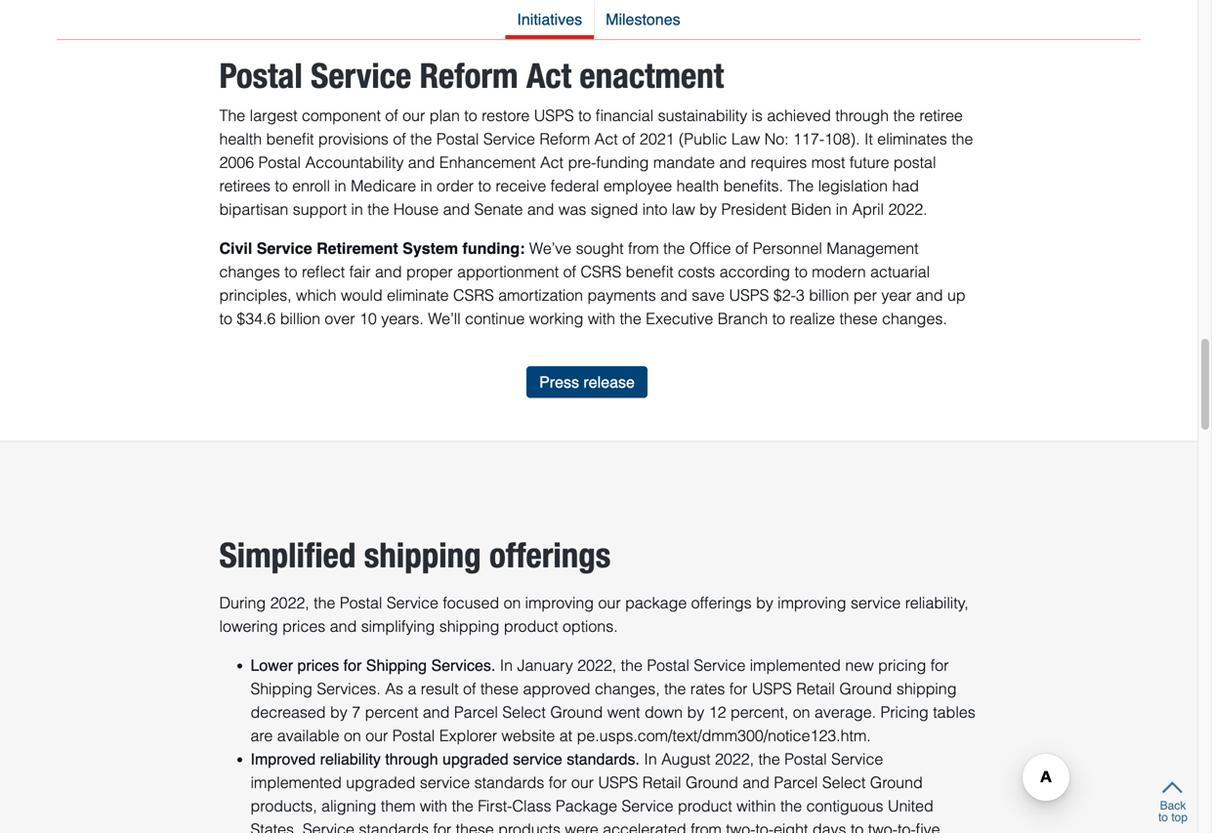 Task type: vqa. For each thing, say whether or not it's contained in the screenshot.
the rightmost The
yes



Task type: describe. For each thing, give the bounding box(es) containing it.
over
[[325, 310, 355, 328]]

service inside during 2022, the postal service focused on improving our package offerings by improving service reliability, lowering prices and simplifying shipping product options.
[[851, 594, 901, 612]]

postal up changes,
[[647, 657, 690, 675]]

law
[[672, 200, 696, 218]]

and up executive
[[661, 286, 688, 304]]

sustainability
[[658, 106, 748, 124]]

average.
[[815, 704, 877, 722]]

available
[[277, 727, 340, 745]]

states.
[[251, 821, 299, 834]]

for right rates
[[730, 680, 748, 698]]

shipping inside in january 2022, the postal service implemented new pricing for shipping services. as a result of these approved changes, the rates for usps retail ground shipping decreased by 7 percent and parcel select ground went down by 12 percent, on average. pricing tables are available on our postal explorer website at pe.usps.com/text/dmm300/notice123.htm.
[[251, 680, 313, 698]]

10
[[360, 310, 377, 328]]

at
[[560, 727, 573, 745]]

was
[[559, 200, 587, 218]]

our inside the largest component of our plan to restore usps to financial sustainability is achieved through the retiree health benefit provisions of the postal service reform act of 2021 (public law no: 117-108). it eliminates the 2006 postal accountability and enhancement act pre-funding mandate and requires most future postal retirees to enroll in medicare in order to receive federal employee health benefits. the legislation had bipartisan support in the house and senate and was signed into law by president biden in april 2022.
[[403, 106, 425, 124]]

lowering
[[219, 618, 278, 636]]

to down the $2-
[[773, 310, 786, 328]]

1 vertical spatial prices
[[298, 657, 339, 675]]

up
[[948, 286, 966, 304]]

reflect
[[302, 263, 345, 281]]

2 improving from the left
[[778, 594, 847, 612]]

1 vertical spatial service
[[513, 751, 563, 769]]

press release link
[[527, 367, 648, 398]]

the down payments
[[620, 310, 642, 328]]

would
[[341, 286, 383, 304]]

2 vertical spatial act
[[540, 153, 564, 171]]

by inside the largest component of our plan to restore usps to financial sustainability is achieved through the retiree health benefit provisions of the postal service reform act of 2021 (public law no: 117-108). it eliminates the 2006 postal accountability and enhancement act pre-funding mandate and requires most future postal retirees to enroll in medicare in order to receive federal employee health benefits. the legislation had bipartisan support in the house and senate and was signed into law by president biden in april 2022.
[[700, 200, 717, 218]]

medicare
[[351, 177, 416, 195]]

biden
[[792, 200, 832, 218]]

in up house
[[421, 177, 433, 195]]

from inside in august 2022, the postal service implemented upgraded service standards for our usps retail ground and parcel select ground products, aligning them with the first-class package service product within the contiguous united states. service standards for these products were accelerated from two-to-eight days to two-to-f
[[691, 821, 722, 834]]

accountability
[[305, 153, 404, 171]]

12
[[709, 704, 727, 722]]

order
[[437, 177, 474, 195]]

modern
[[813, 263, 867, 281]]

in for august
[[644, 751, 658, 769]]

back
[[1161, 800, 1187, 813]]

it
[[865, 130, 874, 148]]

according
[[720, 263, 791, 281]]

continue
[[465, 310, 525, 328]]

requires
[[751, 153, 808, 171]]

payments
[[588, 286, 657, 304]]

and down receive
[[528, 200, 555, 218]]

milestones link
[[594, 0, 693, 39]]

explorer
[[440, 727, 498, 745]]

select inside in august 2022, the postal service implemented upgraded service standards for our usps retail ground and parcel select ground products, aligning them with the first-class package service product within the contiguous united states. service standards for these products were accelerated from two-to-eight days to two-to-f
[[823, 774, 866, 792]]

fair
[[350, 263, 371, 281]]

product inside in august 2022, the postal service implemented upgraded service standards for our usps retail ground and parcel select ground products, aligning them with the first-class package service product within the contiguous united states. service standards for these products were accelerated from two-to-eight days to two-to-f
[[678, 798, 733, 816]]

postal down 'plan'
[[437, 130, 479, 148]]

improved
[[251, 751, 316, 769]]

lower prices for shipping services.
[[251, 657, 496, 675]]

by inside during 2022, the postal service focused on improving our package offerings by improving service reliability, lowering prices and simplifying shipping product options.
[[757, 594, 774, 612]]

focused
[[443, 594, 500, 612]]

apportionment
[[458, 263, 559, 281]]

service inside the largest component of our plan to restore usps to financial sustainability is achieved through the retiree health benefit provisions of the postal service reform act of 2021 (public law no: 117-108). it eliminates the 2006 postal accountability and enhancement act pre-funding mandate and requires most future postal retirees to enroll in medicare in order to receive federal employee health benefits. the legislation had bipartisan support in the house and senate and was signed into law by president biden in april 2022.
[[484, 130, 536, 148]]

service down aligning
[[303, 821, 355, 834]]

decreased
[[251, 704, 326, 722]]

postal inside during 2022, the postal service focused on improving our package offerings by improving service reliability, lowering prices and simplifying shipping product options.
[[340, 594, 383, 612]]

1 two- from the left
[[726, 821, 756, 834]]

as
[[385, 680, 404, 698]]

of down financial
[[623, 130, 636, 148]]

realize
[[790, 310, 836, 328]]

0 horizontal spatial the
[[219, 106, 246, 124]]

of down we've
[[564, 263, 577, 281]]

select inside in january 2022, the postal service implemented new pricing for shipping services. as a result of these approved changes, the rates for usps retail ground shipping decreased by 7 percent and parcel select ground went down by 12 percent, on average. pricing tables are available on our postal explorer website at pe.usps.com/text/dmm300/notice123.htm.
[[503, 704, 546, 722]]

simplified shipping offerings
[[219, 535, 611, 576]]

1 vertical spatial billion
[[280, 310, 321, 328]]

1 vertical spatial act
[[595, 130, 618, 148]]

1 vertical spatial csrs
[[454, 286, 494, 304]]

plan
[[430, 106, 460, 124]]

days
[[813, 821, 847, 834]]

april
[[853, 200, 885, 218]]

ground up united
[[871, 774, 923, 792]]

management
[[827, 239, 919, 257]]

into
[[643, 200, 668, 218]]

in down legislation at the top right of page
[[836, 200, 848, 218]]

amortization
[[499, 286, 584, 304]]

0 horizontal spatial offerings
[[490, 535, 611, 576]]

working
[[529, 310, 584, 328]]

1 vertical spatial on
[[793, 704, 811, 722]]

release
[[584, 373, 635, 392]]

0 vertical spatial services.
[[432, 657, 496, 675]]

2021
[[640, 130, 675, 148]]

actuarial
[[871, 263, 931, 281]]

had
[[893, 177, 920, 195]]

law
[[732, 130, 761, 148]]

and inside in january 2022, the postal service implemented new pricing for shipping services. as a result of these approved changes, the rates for usps retail ground shipping decreased by 7 percent and parcel select ground went down by 12 percent, on average. pricing tables are available on our postal explorer website at pe.usps.com/text/dmm300/notice123.htm.
[[423, 704, 450, 722]]

benefits.
[[724, 177, 784, 195]]

retirement
[[317, 239, 398, 257]]

no:
[[765, 130, 789, 148]]

president
[[722, 200, 787, 218]]

changes.
[[883, 310, 948, 328]]

aligning
[[322, 798, 377, 816]]

in down medicare
[[351, 200, 363, 218]]

1 horizontal spatial csrs
[[581, 263, 622, 281]]

1 to- from the left
[[756, 821, 774, 834]]

accelerated
[[603, 821, 687, 834]]

to down enhancement
[[478, 177, 492, 195]]

of up 'according'
[[736, 239, 749, 257]]

2 to- from the left
[[898, 821, 916, 834]]

options.
[[563, 618, 618, 636]]

upgraded inside in august 2022, the postal service implemented upgraded service standards for our usps retail ground and parcel select ground products, aligning them with the first-class package service product within the contiguous united states. service standards for these products were accelerated from two-to-eight days to two-to-f
[[346, 774, 416, 792]]

in down accountability
[[335, 177, 347, 195]]

standards.
[[567, 751, 640, 769]]

ground down "august"
[[686, 774, 739, 792]]

offerings inside during 2022, the postal service focused on improving our package offerings by improving service reliability, lowering prices and simplifying shipping product options.
[[692, 594, 752, 612]]

changes,
[[595, 680, 660, 698]]

house
[[394, 200, 439, 218]]

to up 3 at the right top of page
[[795, 263, 808, 281]]

0 horizontal spatial on
[[344, 727, 361, 745]]

reliability,
[[906, 594, 969, 612]]

them
[[381, 798, 416, 816]]

service up component
[[311, 55, 412, 96]]

benefit inside the largest component of our plan to restore usps to financial sustainability is achieved through the retiree health benefit provisions of the postal service reform act of 2021 (public law no: 117-108). it eliminates the 2006 postal accountability and enhancement act pre-funding mandate and requires most future postal retirees to enroll in medicare in order to receive federal employee health benefits. the legislation had bipartisan support in the house and senate and was signed into law by president biden in april 2022.
[[266, 130, 314, 148]]

enactment
[[580, 55, 724, 96]]

the down medicare
[[368, 200, 389, 218]]

rates
[[691, 680, 726, 698]]

press
[[540, 373, 580, 392]]

1 vertical spatial health
[[677, 177, 720, 195]]

civil service retirement system funding:
[[219, 239, 525, 257]]

contiguous
[[807, 798, 884, 816]]

our inside in august 2022, the postal service implemented upgraded service standards for our usps retail ground and parcel select ground products, aligning them with the first-class package service product within the contiguous united states. service standards for these products were accelerated from two-to-eight days to two-to-f
[[572, 774, 594, 792]]

parcel inside in january 2022, the postal service implemented new pricing for shipping services. as a result of these approved changes, the rates for usps retail ground shipping decreased by 7 percent and parcel select ground went down by 12 percent, on average. pricing tables are available on our postal explorer website at pe.usps.com/text/dmm300/notice123.htm.
[[454, 704, 498, 722]]

and right fair at top
[[375, 263, 402, 281]]

the down percent,
[[759, 751, 781, 769]]

pre-
[[568, 153, 597, 171]]

the down 'retiree'
[[952, 130, 974, 148]]

1 vertical spatial the
[[788, 177, 814, 195]]

result
[[421, 680, 459, 698]]

and down law
[[720, 153, 747, 171]]

shipping inside during 2022, the postal service focused on improving our package offerings by improving service reliability, lowering prices and simplifying shipping product options.
[[440, 618, 500, 636]]

1 improving from the left
[[526, 594, 594, 612]]

0 vertical spatial shipping
[[364, 535, 481, 576]]

future
[[850, 153, 890, 171]]

package
[[626, 594, 687, 612]]

postal up largest at the top left of page
[[219, 55, 303, 96]]

down
[[645, 704, 683, 722]]

retail inside in august 2022, the postal service implemented upgraded service standards for our usps retail ground and parcel select ground products, aligning them with the first-class package service product within the contiguous united states. service standards for these products were accelerated from two-to-eight days to two-to-f
[[643, 774, 682, 792]]

service inside during 2022, the postal service focused on improving our package offerings by improving service reliability, lowering prices and simplifying shipping product options.
[[387, 594, 439, 612]]

website
[[502, 727, 555, 745]]

the left "first-"
[[452, 798, 474, 816]]

to left financial
[[579, 106, 592, 124]]

postal up enroll
[[259, 153, 301, 171]]

year
[[882, 286, 912, 304]]

in for january
[[500, 657, 513, 675]]

improved reliability through upgraded service standards.
[[251, 751, 640, 769]]

our inside in january 2022, the postal service implemented new pricing for shipping services. as a result of these approved changes, the rates for usps retail ground shipping decreased by 7 percent and parcel select ground went down by 12 percent, on average. pricing tables are available on our postal explorer website at pe.usps.com/text/dmm300/notice123.htm.
[[366, 727, 388, 745]]

retail inside in january 2022, the postal service implemented new pricing for shipping services. as a result of these approved changes, the rates for usps retail ground shipping decreased by 7 percent and parcel select ground went down by 12 percent, on average. pricing tables are available on our postal explorer website at pe.usps.com/text/dmm300/notice123.htm.
[[797, 680, 836, 698]]

usps inside in january 2022, the postal service implemented new pricing for shipping services. as a result of these approved changes, the rates for usps retail ground shipping decreased by 7 percent and parcel select ground went down by 12 percent, on average. pricing tables are available on our postal explorer website at pe.usps.com/text/dmm300/notice123.htm.
[[753, 680, 792, 698]]

for right pricing on the right of the page
[[931, 657, 950, 675]]

postal down percent
[[393, 727, 435, 745]]

0 vertical spatial shipping
[[366, 657, 427, 675]]

service inside in august 2022, the postal service implemented upgraded service standards for our usps retail ground and parcel select ground products, aligning them with the first-class package service product within the contiguous united states. service standards for these products were accelerated from two-to-eight days to two-to-f
[[420, 774, 470, 792]]

simplified
[[219, 535, 356, 576]]

these inside we've sought from the office of personnel management changes to reflect fair and proper apportionment of csrs benefit costs according to modern actuarial principles, which would eliminate csrs amortization payments and save usps $2-3 billion per year and up to $34.6 billion over 10 years. we'll continue working with the executive branch to realize these changes.
[[840, 310, 878, 328]]

2006
[[219, 153, 254, 171]]

service up changes
[[257, 239, 312, 257]]

in january 2022, the postal service implemented new pricing for shipping services. as a result of these approved changes, the rates for usps retail ground shipping decreased by 7 percent and parcel select ground went down by 12 percent, on average. pricing tables are available on our postal explorer website at pe.usps.com/text/dmm300/notice123.htm.
[[251, 657, 976, 745]]



Task type: locate. For each thing, give the bounding box(es) containing it.
0 vertical spatial with
[[588, 310, 616, 328]]

2022, inside in january 2022, the postal service implemented new pricing for shipping services. as a result of these approved changes, the rates for usps retail ground shipping decreased by 7 percent and parcel select ground went down by 12 percent, on average. pricing tables are available on our postal explorer website at pe.usps.com/text/dmm300/notice123.htm.
[[578, 657, 617, 675]]

benefit up payments
[[626, 263, 674, 281]]

from
[[628, 239, 659, 257], [691, 821, 722, 834]]

2022,
[[270, 594, 310, 612], [578, 657, 617, 675], [715, 751, 755, 769]]

2 horizontal spatial 2022,
[[715, 751, 755, 769]]

1 horizontal spatial parcel
[[774, 774, 818, 792]]

3
[[796, 286, 805, 304]]

1 horizontal spatial reform
[[540, 130, 591, 148]]

0 horizontal spatial two-
[[726, 821, 756, 834]]

retiree
[[920, 106, 964, 124]]

benefit inside we've sought from the office of personnel management changes to reflect fair and proper apportionment of csrs benefit costs according to modern actuarial principles, which would eliminate csrs amortization payments and save usps $2-3 billion per year and up to $34.6 billion over 10 years. we'll continue working with the executive branch to realize these changes.
[[626, 263, 674, 281]]

usps
[[534, 106, 574, 124], [730, 286, 770, 304], [753, 680, 792, 698], [599, 774, 639, 792]]

2022, inside during 2022, the postal service focused on improving our package offerings by improving service reliability, lowering prices and simplifying shipping product options.
[[270, 594, 310, 612]]

1 horizontal spatial select
[[823, 774, 866, 792]]

2022.
[[889, 200, 928, 218]]

product up january
[[504, 618, 559, 636]]

csrs down "sought"
[[581, 263, 622, 281]]

save
[[692, 286, 725, 304]]

which
[[296, 286, 337, 304]]

0 horizontal spatial implemented
[[251, 774, 342, 792]]

initiatives
[[517, 10, 583, 28]]

1 vertical spatial upgraded
[[346, 774, 416, 792]]

0 horizontal spatial services.
[[317, 680, 381, 698]]

and up the within
[[743, 774, 770, 792]]

of
[[385, 106, 398, 124], [393, 130, 406, 148], [623, 130, 636, 148], [736, 239, 749, 257], [564, 263, 577, 281], [463, 680, 476, 698]]

0 vertical spatial in
[[500, 657, 513, 675]]

personnel
[[753, 239, 823, 257]]

1 horizontal spatial shipping
[[366, 657, 427, 675]]

0 vertical spatial prices
[[283, 618, 326, 636]]

1 horizontal spatial through
[[836, 106, 890, 124]]

the down 'plan'
[[411, 130, 432, 148]]

office
[[690, 239, 732, 257]]

108).
[[825, 130, 861, 148]]

initiatives link
[[506, 0, 594, 39]]

2 horizontal spatial on
[[793, 704, 811, 722]]

usps right restore
[[534, 106, 574, 124]]

1 vertical spatial 2022,
[[578, 657, 617, 675]]

0 vertical spatial csrs
[[581, 263, 622, 281]]

0 vertical spatial act
[[527, 55, 572, 96]]

parcel up explorer
[[454, 704, 498, 722]]

restore
[[482, 106, 530, 124]]

billion down modern
[[810, 286, 850, 304]]

achieved
[[768, 106, 832, 124]]

service down website in the bottom left of the page
[[513, 751, 563, 769]]

2022, for improved reliability through upgraded service standards.
[[715, 751, 755, 769]]

2022, for lower prices for shipping services.
[[578, 657, 617, 675]]

pricing
[[879, 657, 927, 675]]

top
[[1172, 811, 1189, 825]]

1 vertical spatial services.
[[317, 680, 381, 698]]

1 horizontal spatial upgraded
[[443, 751, 509, 769]]

0 horizontal spatial csrs
[[454, 286, 494, 304]]

employee
[[604, 177, 673, 195]]

branch
[[718, 310, 769, 328]]

usps down standards.
[[599, 774, 639, 792]]

signed
[[591, 200, 639, 218]]

two- down the within
[[726, 821, 756, 834]]

in inside in january 2022, the postal service implemented new pricing for shipping services. as a result of these approved changes, the rates for usps retail ground shipping decreased by 7 percent and parcel select ground went down by 12 percent, on average. pricing tables are available on our postal explorer website at pe.usps.com/text/dmm300/notice123.htm.
[[500, 657, 513, 675]]

retail down "august"
[[643, 774, 682, 792]]

service up accelerated
[[622, 798, 674, 816]]

back to top
[[1159, 800, 1189, 825]]

to inside in august 2022, the postal service implemented upgraded service standards for our usps retail ground and parcel select ground products, aligning them with the first-class package service product within the contiguous united states. service standards for these products were accelerated from two-to-eight days to two-to-f
[[851, 821, 864, 834]]

on right focused
[[504, 594, 521, 612]]

2022, up changes,
[[578, 657, 617, 675]]

health down mandate
[[677, 177, 720, 195]]

1 horizontal spatial to-
[[898, 821, 916, 834]]

0 horizontal spatial from
[[628, 239, 659, 257]]

shipping up decreased
[[251, 680, 313, 698]]

ground up at
[[551, 704, 603, 722]]

1 vertical spatial in
[[644, 751, 658, 769]]

and inside during 2022, the postal service focused on improving our package offerings by improving service reliability, lowering prices and simplifying shipping product options.
[[330, 618, 357, 636]]

to left $34.6
[[219, 310, 232, 328]]

prices
[[283, 618, 326, 636], [298, 657, 339, 675]]

1 horizontal spatial from
[[691, 821, 722, 834]]

0 vertical spatial retail
[[797, 680, 836, 698]]

went
[[608, 704, 641, 722]]

we'll
[[428, 310, 461, 328]]

0 vertical spatial service
[[851, 594, 901, 612]]

shipping up as
[[366, 657, 427, 675]]

1 horizontal spatial offerings
[[692, 594, 752, 612]]

eliminates
[[878, 130, 948, 148]]

0 vertical spatial select
[[503, 704, 546, 722]]

to left reflect
[[285, 263, 298, 281]]

from down into
[[628, 239, 659, 257]]

0 vertical spatial billion
[[810, 286, 850, 304]]

to left enroll
[[275, 177, 288, 195]]

and down 'result'
[[423, 704, 450, 722]]

on
[[504, 594, 521, 612], [793, 704, 811, 722], [344, 727, 361, 745]]

0 horizontal spatial through
[[385, 751, 438, 769]]

services. inside in january 2022, the postal service implemented new pricing for shipping services. as a result of these approved changes, the rates for usps retail ground shipping decreased by 7 percent and parcel select ground went down by 12 percent, on average. pricing tables are available on our postal explorer website at pe.usps.com/text/dmm300/notice123.htm.
[[317, 680, 381, 698]]

the left largest at the top left of page
[[219, 106, 246, 124]]

1 horizontal spatial product
[[678, 798, 733, 816]]

new
[[846, 657, 874, 675]]

0 horizontal spatial billion
[[280, 310, 321, 328]]

products,
[[251, 798, 317, 816]]

1 horizontal spatial two-
[[869, 821, 898, 834]]

product inside during 2022, the postal service focused on improving our package offerings by improving service reliability, lowering prices and simplifying shipping product options.
[[504, 618, 559, 636]]

component
[[302, 106, 381, 124]]

0 vertical spatial from
[[628, 239, 659, 257]]

0 horizontal spatial parcel
[[454, 704, 498, 722]]

usps inside the largest component of our plan to restore usps to financial sustainability is achieved through the retiree health benefit provisions of the postal service reform act of 2021 (public law no: 117-108). it eliminates the 2006 postal accountability and enhancement act pre-funding mandate and requires most future postal retirees to enroll in medicare in order to receive federal employee health benefits. the legislation had bipartisan support in the house and senate and was signed into law by president biden in april 2022.
[[534, 106, 574, 124]]

1 vertical spatial parcel
[[774, 774, 818, 792]]

to right 'plan'
[[465, 106, 478, 124]]

these down "first-"
[[456, 821, 494, 834]]

postal
[[894, 153, 937, 171]]

1 horizontal spatial health
[[677, 177, 720, 195]]

2 vertical spatial these
[[456, 821, 494, 834]]

1 vertical spatial standards
[[359, 821, 429, 834]]

1 horizontal spatial services.
[[432, 657, 496, 675]]

0 vertical spatial benefit
[[266, 130, 314, 148]]

in august 2022, the postal service implemented upgraded service standards for our usps retail ground and parcel select ground products, aligning them with the first-class package service product within the contiguous united states. service standards for these products were accelerated from two-to-eight days to two-to-f
[[251, 751, 941, 834]]

parcel inside in august 2022, the postal service implemented upgraded service standards for our usps retail ground and parcel select ground products, aligning them with the first-class package service product within the contiguous united states. service standards for these products were accelerated from two-to-eight days to two-to-f
[[774, 774, 818, 792]]

2 vertical spatial shipping
[[897, 680, 957, 698]]

our up options.
[[599, 594, 621, 612]]

implemented up products,
[[251, 774, 342, 792]]

0 vertical spatial product
[[504, 618, 559, 636]]

on right percent,
[[793, 704, 811, 722]]

0 vertical spatial implemented
[[750, 657, 841, 675]]

with down payments
[[588, 310, 616, 328]]

0 vertical spatial upgraded
[[443, 751, 509, 769]]

the up down
[[665, 680, 686, 698]]

shipping inside in january 2022, the postal service implemented new pricing for shipping services. as a result of these approved changes, the rates for usps retail ground shipping decreased by 7 percent and parcel select ground went down by 12 percent, on average. pricing tables are available on our postal explorer website at pe.usps.com/text/dmm300/notice123.htm.
[[897, 680, 957, 698]]

1 vertical spatial reform
[[540, 130, 591, 148]]

support
[[293, 200, 347, 218]]

2022, down the pe.usps.com/text/dmm300/notice123.htm.
[[715, 751, 755, 769]]

for up 7
[[344, 657, 362, 675]]

select up website in the bottom left of the page
[[503, 704, 546, 722]]

legislation
[[819, 177, 888, 195]]

shipping
[[366, 657, 427, 675], [251, 680, 313, 698]]

1 horizontal spatial 2022,
[[578, 657, 617, 675]]

from right accelerated
[[691, 821, 722, 834]]

the
[[894, 106, 916, 124], [411, 130, 432, 148], [952, 130, 974, 148], [368, 200, 389, 218], [664, 239, 686, 257], [620, 310, 642, 328], [314, 594, 336, 612], [621, 657, 643, 675], [665, 680, 686, 698], [759, 751, 781, 769], [452, 798, 474, 816], [781, 798, 803, 816]]

1 vertical spatial through
[[385, 751, 438, 769]]

through inside the largest component of our plan to restore usps to financial sustainability is achieved through the retiree health benefit provisions of the postal service reform act of 2021 (public law no: 117-108). it eliminates the 2006 postal accountability and enhancement act pre-funding mandate and requires most future postal retirees to enroll in medicare in order to receive federal employee health benefits. the legislation had bipartisan support in the house and senate and was signed into law by president biden in april 2022.
[[836, 106, 890, 124]]

system
[[403, 239, 458, 257]]

tables
[[934, 704, 976, 722]]

csrs up the continue on the left top of page
[[454, 286, 494, 304]]

with right "them"
[[420, 798, 448, 816]]

1 horizontal spatial improving
[[778, 594, 847, 612]]

1 horizontal spatial the
[[788, 177, 814, 195]]

in
[[335, 177, 347, 195], [421, 177, 433, 195], [351, 200, 363, 218], [836, 200, 848, 218]]

were
[[565, 821, 599, 834]]

0 horizontal spatial health
[[219, 130, 262, 148]]

benefit
[[266, 130, 314, 148], [626, 263, 674, 281]]

ground down new
[[840, 680, 893, 698]]

of up the provisions
[[385, 106, 398, 124]]

implemented inside in january 2022, the postal service implemented new pricing for shipping services. as a result of these approved changes, the rates for usps retail ground shipping decreased by 7 percent and parcel select ground went down by 12 percent, on average. pricing tables are available on our postal explorer website at pe.usps.com/text/dmm300/notice123.htm.
[[750, 657, 841, 675]]

0 horizontal spatial reform
[[420, 55, 519, 96]]

health up 2006 at the top left
[[219, 130, 262, 148]]

and up medicare
[[408, 153, 435, 171]]

2 vertical spatial on
[[344, 727, 361, 745]]

implemented for upgraded
[[251, 774, 342, 792]]

0 vertical spatial standards
[[475, 774, 545, 792]]

through up "them"
[[385, 751, 438, 769]]

0 horizontal spatial retail
[[643, 774, 682, 792]]

to left top
[[1159, 811, 1169, 825]]

parcel up eight
[[774, 774, 818, 792]]

are
[[251, 727, 273, 745]]

executive
[[646, 310, 714, 328]]

act
[[527, 55, 572, 96], [595, 130, 618, 148], [540, 153, 564, 171]]

service down improved reliability through upgraded service standards.
[[420, 774, 470, 792]]

the up eliminates
[[894, 106, 916, 124]]

1 horizontal spatial benefit
[[626, 263, 674, 281]]

from inside we've sought from the office of personnel management changes to reflect fair and proper apportionment of csrs benefit costs according to modern actuarial principles, which would eliminate csrs amortization payments and save usps $2-3 billion per year and up to $34.6 billion over 10 years. we'll continue working with the executive branch to realize these changes.
[[628, 239, 659, 257]]

2 vertical spatial service
[[420, 774, 470, 792]]

1 vertical spatial with
[[420, 798, 448, 816]]

service up simplifying on the bottom left of page
[[387, 594, 439, 612]]

implemented
[[750, 657, 841, 675], [251, 774, 342, 792]]

percent
[[365, 704, 419, 722]]

1 vertical spatial these
[[481, 680, 519, 698]]

1 vertical spatial product
[[678, 798, 733, 816]]

in inside in august 2022, the postal service implemented upgraded service standards for our usps retail ground and parcel select ground products, aligning them with the first-class package service product within the contiguous united states. service standards for these products were accelerated from two-to-eight days to two-to-f
[[644, 751, 658, 769]]

the largest component of our plan to restore usps to financial sustainability is achieved through the retiree health benefit provisions of the postal service reform act of 2021 (public law no: 117-108). it eliminates the 2006 postal accountability and enhancement act pre-funding mandate and requires most future postal retirees to enroll in medicare in order to receive federal employee health benefits. the legislation had bipartisan support in the house and senate and was signed into law by president biden in april 2022.
[[219, 106, 974, 218]]

0 horizontal spatial improving
[[526, 594, 594, 612]]

senate
[[475, 200, 523, 218]]

service down average. at the right bottom
[[832, 751, 884, 769]]

to- down united
[[898, 821, 916, 834]]

2022, inside in august 2022, the postal service implemented upgraded service standards for our usps retail ground and parcel select ground products, aligning them with the first-class package service product within the contiguous united states. service standards for these products were accelerated from two-to-eight days to two-to-f
[[715, 751, 755, 769]]

implemented up percent,
[[750, 657, 841, 675]]

shipping up pricing
[[897, 680, 957, 698]]

0 vertical spatial health
[[219, 130, 262, 148]]

these inside in january 2022, the postal service implemented new pricing for shipping services. as a result of these approved changes, the rates for usps retail ground shipping decreased by 7 percent and parcel select ground went down by 12 percent, on average. pricing tables are available on our postal explorer website at pe.usps.com/text/dmm300/notice123.htm.
[[481, 680, 519, 698]]

0 horizontal spatial shipping
[[251, 680, 313, 698]]

products
[[499, 821, 561, 834]]

to inside back to top
[[1159, 811, 1169, 825]]

pricing
[[881, 704, 929, 722]]

postal service reform act enactment
[[219, 55, 724, 96]]

0 vertical spatial through
[[836, 106, 890, 124]]

reform inside the largest component of our plan to restore usps to financial sustainability is achieved through the retiree health benefit provisions of the postal service reform act of 2021 (public law no: 117-108). it eliminates the 2006 postal accountability and enhancement act pre-funding mandate and requires most future postal retirees to enroll in medicare in order to receive federal employee health benefits. the legislation had bipartisan support in the house and senate and was signed into law by president biden in april 2022.
[[540, 130, 591, 148]]

service left reliability,
[[851, 594, 901, 612]]

funding:
[[463, 239, 525, 257]]

offerings right package
[[692, 594, 752, 612]]

the inside during 2022, the postal service focused on improving our package offerings by improving service reliability, lowering prices and simplifying shipping product options.
[[314, 594, 336, 612]]

0 vertical spatial parcel
[[454, 704, 498, 722]]

upgraded
[[443, 751, 509, 769], [346, 774, 416, 792]]

reform up 'plan'
[[420, 55, 519, 96]]

through up "it"
[[836, 106, 890, 124]]

improving up new
[[778, 594, 847, 612]]

0 vertical spatial these
[[840, 310, 878, 328]]

we've
[[530, 239, 572, 257]]

for down improved reliability through upgraded service standards.
[[434, 821, 452, 834]]

1 horizontal spatial with
[[588, 310, 616, 328]]

postal up contiguous
[[785, 751, 828, 769]]

proper
[[407, 263, 453, 281]]

these down january
[[481, 680, 519, 698]]

these inside in august 2022, the postal service implemented upgraded service standards for our usps retail ground and parcel select ground products, aligning them with the first-class package service product within the contiguous united states. service standards for these products were accelerated from two-to-eight days to two-to-f
[[456, 821, 494, 834]]

1 vertical spatial select
[[823, 774, 866, 792]]

0 horizontal spatial 2022,
[[270, 594, 310, 612]]

1 vertical spatial offerings
[[692, 594, 752, 612]]

to down contiguous
[[851, 821, 864, 834]]

funding
[[597, 153, 649, 171]]

0 horizontal spatial benefit
[[266, 130, 314, 148]]

act left pre-
[[540, 153, 564, 171]]

1 vertical spatial implemented
[[251, 774, 342, 792]]

on inside during 2022, the postal service focused on improving our package offerings by improving service reliability, lowering prices and simplifying shipping product options.
[[504, 594, 521, 612]]

the up biden
[[788, 177, 814, 195]]

1 vertical spatial from
[[691, 821, 722, 834]]

prices inside during 2022, the postal service focused on improving our package offerings by improving service reliability, lowering prices and simplifying shipping product options.
[[283, 618, 326, 636]]

usps inside in august 2022, the postal service implemented upgraded service standards for our usps retail ground and parcel select ground products, aligning them with the first-class package service product within the contiguous united states. service standards for these products were accelerated from two-to-eight days to two-to-f
[[599, 774, 639, 792]]

0 vertical spatial the
[[219, 106, 246, 124]]

and down order
[[443, 200, 470, 218]]

2 horizontal spatial service
[[851, 594, 901, 612]]

1 horizontal spatial billion
[[810, 286, 850, 304]]

our left 'plan'
[[403, 106, 425, 124]]

through
[[836, 106, 890, 124], [385, 751, 438, 769]]

per
[[854, 286, 878, 304]]

postal inside in august 2022, the postal service implemented upgraded service standards for our usps retail ground and parcel select ground products, aligning them with the first-class package service product within the contiguous united states. service standards for these products were accelerated from two-to-eight days to two-to-f
[[785, 751, 828, 769]]

product
[[504, 618, 559, 636], [678, 798, 733, 816]]

for
[[344, 657, 362, 675], [931, 657, 950, 675], [730, 680, 748, 698], [549, 774, 567, 792], [434, 821, 452, 834]]

and left up
[[917, 286, 944, 304]]

1 horizontal spatial in
[[644, 751, 658, 769]]

0 horizontal spatial product
[[504, 618, 559, 636]]

1 horizontal spatial service
[[513, 751, 563, 769]]

simplifying
[[361, 618, 435, 636]]

the up changes,
[[621, 657, 643, 675]]

service inside in january 2022, the postal service implemented new pricing for shipping services. as a result of these approved changes, the rates for usps retail ground shipping decreased by 7 percent and parcel select ground went down by 12 percent, on average. pricing tables are available on our postal explorer website at pe.usps.com/text/dmm300/notice123.htm.
[[694, 657, 746, 675]]

0 vertical spatial reform
[[420, 55, 519, 96]]

2 two- from the left
[[869, 821, 898, 834]]

with inside we've sought from the office of personnel management changes to reflect fair and proper apportionment of csrs benefit costs according to modern actuarial principles, which would eliminate csrs amortization payments and save usps $2-3 billion per year and up to $34.6 billion over 10 years. we'll continue working with the executive branch to realize these changes.
[[588, 310, 616, 328]]

a
[[408, 680, 417, 698]]

prices up lower
[[283, 618, 326, 636]]

0 horizontal spatial with
[[420, 798, 448, 816]]

retirees
[[219, 177, 271, 195]]

with inside in august 2022, the postal service implemented upgraded service standards for our usps retail ground and parcel select ground products, aligning them with the first-class package service product within the contiguous united states. service standards for these products were accelerated from two-to-eight days to two-to-f
[[420, 798, 448, 816]]

upgraded up "them"
[[346, 774, 416, 792]]

shipping down focused
[[440, 618, 500, 636]]

product down "august"
[[678, 798, 733, 816]]

7
[[352, 704, 361, 722]]

2 vertical spatial 2022,
[[715, 751, 755, 769]]

$2-
[[774, 286, 797, 304]]

milestones
[[606, 10, 681, 28]]

and inside in august 2022, the postal service implemented upgraded service standards for our usps retail ground and parcel select ground products, aligning them with the first-class package service product within the contiguous united states. service standards for these products were accelerated from two-to-eight days to two-to-f
[[743, 774, 770, 792]]

two- down united
[[869, 821, 898, 834]]

implemented inside in august 2022, the postal service implemented upgraded service standards for our usps retail ground and parcel select ground products, aligning them with the first-class package service product within the contiguous united states. service standards for these products were accelerated from two-to-eight days to two-to-f
[[251, 774, 342, 792]]

0 horizontal spatial select
[[503, 704, 546, 722]]

the up eight
[[781, 798, 803, 816]]

implemented for new
[[750, 657, 841, 675]]

upgraded down explorer
[[443, 751, 509, 769]]

usps inside we've sought from the office of personnel management changes to reflect fair and proper apportionment of csrs benefit costs according to modern actuarial principles, which would eliminate csrs amortization payments and save usps $2-3 billion per year and up to $34.6 billion over 10 years. we'll continue working with the executive branch to realize these changes.
[[730, 286, 770, 304]]

0 vertical spatial 2022,
[[270, 594, 310, 612]]

of inside in january 2022, the postal service implemented new pricing for shipping services. as a result of these approved changes, the rates for usps retail ground shipping decreased by 7 percent and parcel select ground went down by 12 percent, on average. pricing tables are available on our postal explorer website at pe.usps.com/text/dmm300/notice123.htm.
[[463, 680, 476, 698]]

during 2022, the postal service focused on improving our package offerings by improving service reliability, lowering prices and simplifying shipping product options.
[[219, 594, 969, 636]]

1 horizontal spatial standards
[[475, 774, 545, 792]]

sought
[[576, 239, 624, 257]]

these down per
[[840, 310, 878, 328]]

enroll
[[292, 177, 330, 195]]

and
[[408, 153, 435, 171], [720, 153, 747, 171], [443, 200, 470, 218], [528, 200, 555, 218], [375, 263, 402, 281], [661, 286, 688, 304], [917, 286, 944, 304], [330, 618, 357, 636], [423, 704, 450, 722], [743, 774, 770, 792]]

our inside during 2022, the postal service focused on improving our package offerings by improving service reliability, lowering prices and simplifying shipping product options.
[[599, 594, 621, 612]]

first-
[[478, 798, 513, 816]]

2022, right during
[[270, 594, 310, 612]]

for up class
[[549, 774, 567, 792]]

1 horizontal spatial on
[[504, 594, 521, 612]]

billion down which
[[280, 310, 321, 328]]

service
[[851, 594, 901, 612], [513, 751, 563, 769], [420, 774, 470, 792]]

of right the provisions
[[393, 130, 406, 148]]

the up "costs"
[[664, 239, 686, 257]]

0 horizontal spatial upgraded
[[346, 774, 416, 792]]

1 horizontal spatial implemented
[[750, 657, 841, 675]]

shipping
[[364, 535, 481, 576], [440, 618, 500, 636], [897, 680, 957, 698]]

billion
[[810, 286, 850, 304], [280, 310, 321, 328]]

0 vertical spatial offerings
[[490, 535, 611, 576]]



